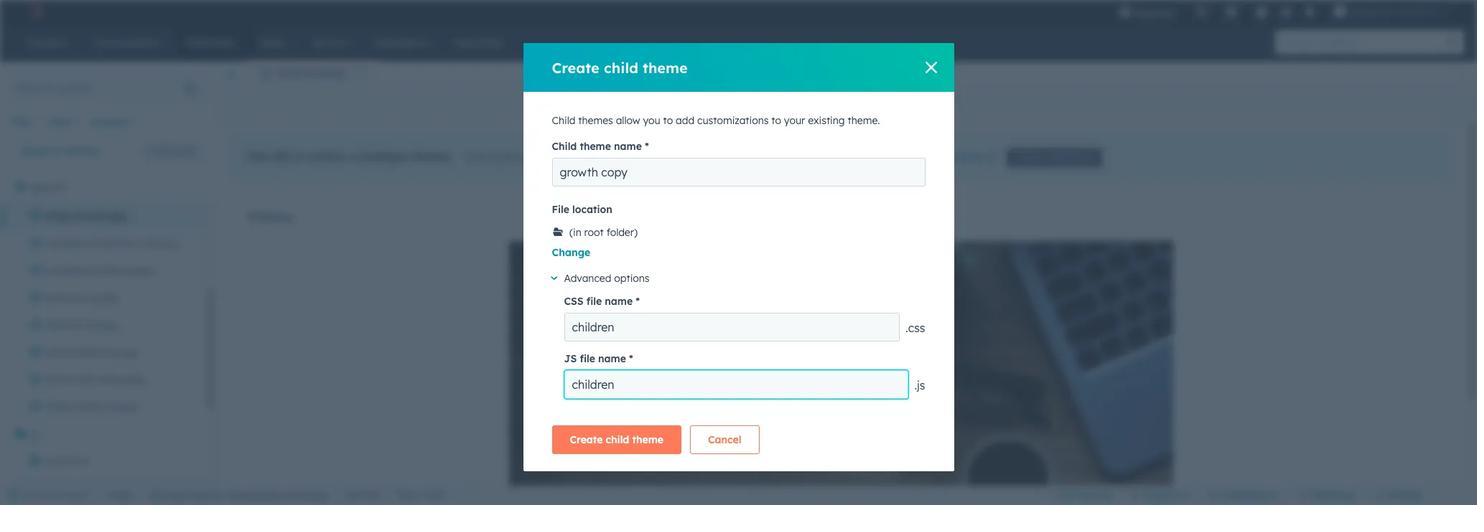 Task type: describe. For each thing, give the bounding box(es) containing it.
conference- for banner.jpg
[[46, 264, 102, 277]]

preview link
[[141, 142, 204, 161]]

.css
[[906, 321, 925, 335]]

apoptosis studios 2
[[1350, 6, 1437, 17]]

marketplaces button
[[1217, 0, 1247, 23]]

is
[[295, 149, 305, 164]]

reference button
[[1290, 487, 1356, 506]]

conference- for banner-
[[46, 237, 102, 250]]

file for css
[[587, 295, 602, 308]]

actions
[[91, 116, 128, 129]]

@hubspot/growth/images/blog-
[[150, 491, 285, 501]]

banner-
[[102, 237, 140, 250]]

0 horizontal spatial to
[[50, 145, 61, 158]]

css file name
[[564, 295, 633, 308]]

0 vertical spatial name
[[614, 140, 642, 153]]

testimonial- for one.jpg
[[46, 346, 103, 359]]

this for this file is within a hubspot theme
[[246, 149, 270, 164]]

system.js
[[46, 455, 89, 468]]

blog- inside navigation
[[279, 68, 301, 78]]

no errors found
[[22, 491, 86, 501]]

search button
[[1440, 30, 1464, 55]]

errors
[[37, 491, 60, 501]]

location
[[572, 203, 612, 216]]

apoptosis studios 2 button
[[1325, 0, 1459, 23]]

settings link
[[1277, 4, 1295, 19]]

testimonial-one.jpg
[[46, 346, 137, 359]]

conference-banner-crop.jpg
[[46, 237, 178, 250]]

css
[[564, 295, 584, 308]]

1523
[[426, 491, 444, 501]]

link opens in a new window image inside projects "link"
[[1180, 492, 1189, 501]]

back to all files button
[[11, 145, 100, 158]]

back
[[22, 145, 47, 158]]

contents
[[554, 151, 595, 164]]

edited
[[639, 151, 669, 164]]

all
[[64, 145, 76, 158]]

your
[[784, 114, 805, 127]]

(in root folder)
[[570, 226, 638, 239]]

settings
[[1387, 491, 1422, 501]]

within
[[308, 149, 345, 164]]

name for .js
[[598, 352, 626, 365]]

hubspot
[[359, 149, 410, 164]]

manager.
[[736, 151, 780, 164]]

in
[[671, 151, 680, 164]]

settings button
[[1365, 487, 1423, 506]]

add
[[676, 114, 695, 127]]

advanced options
[[564, 272, 650, 285]]

2500
[[397, 491, 417, 501]]

growth
[[32, 181, 65, 194]]

found
[[63, 491, 86, 501]]

projects
[[1143, 490, 1178, 501]]

blog-banner.jpg inside navigation
[[279, 68, 346, 78]]

change button
[[552, 244, 590, 261]]

1 vertical spatial theme.
[[890, 151, 922, 164]]

get started link
[[1040, 487, 1121, 505]]

back to all files
[[22, 145, 100, 158]]

2 vertical spatial create child theme
[[570, 433, 664, 446]]

studios
[[1396, 6, 1429, 17]]

2 horizontal spatial to
[[772, 114, 781, 127]]

0 horizontal spatial blog-
[[46, 210, 73, 223]]

notifications button
[[1298, 0, 1323, 23]]

notifications image
[[1304, 6, 1317, 19]]

this theme and its contents can't be edited in the design manager. you can create a child theme.
[[465, 151, 925, 164]]

close image
[[925, 62, 937, 73]]

file location
[[552, 203, 612, 216]]

child themes allow you to add customizations to your existing theme.
[[552, 114, 880, 127]]

0 horizontal spatial create child theme button
[[552, 426, 682, 454]]

and
[[519, 151, 537, 164]]

banner.jpg inside navigation
[[301, 68, 346, 78]]

advanced options button
[[550, 270, 925, 287]]

file for file location
[[552, 203, 570, 216]]

be
[[624, 151, 636, 164]]

.js
[[915, 378, 925, 392]]

tara schultz image
[[1334, 5, 1347, 18]]

cancel button
[[690, 426, 760, 454]]

link opens in a new window image inside projects "link"
[[1180, 488, 1189, 505]]

1 vertical spatial preview
[[248, 210, 293, 224]]

1 horizontal spatial a
[[856, 151, 862, 164]]

service- for one.jpg
[[46, 292, 84, 305]]

250.4kb
[[345, 491, 379, 501]]

child text field
[[564, 313, 900, 342]]

menu containing apoptosis studios 2
[[1109, 0, 1460, 23]]

view
[[48, 116, 72, 129]]

help button
[[1250, 0, 1274, 23]]

advanced
[[564, 272, 611, 285]]

one.jpg for testimonial-
[[103, 346, 137, 359]]

can
[[803, 151, 820, 164]]

learn more
[[925, 151, 983, 164]]

changelog
[[1222, 490, 1269, 501]]

changelog link
[[1200, 487, 1290, 505]]

can't
[[598, 151, 621, 164]]

2
[[1432, 6, 1437, 17]]

js
[[564, 352, 577, 365]]

testimonial- for three.jpg
[[46, 373, 103, 386]]

its
[[540, 151, 551, 164]]

file button
[[11, 112, 39, 132]]

upgrade
[[1135, 7, 1175, 19]]

×
[[420, 491, 424, 501]]



Task type: locate. For each thing, give the bounding box(es) containing it.
testimonial- up testimonial-two.jpg
[[46, 373, 103, 386]]

js file name
[[564, 352, 626, 365]]

testimonial- for two.jpg
[[46, 401, 103, 414]]

1 testimonial- from the top
[[46, 346, 103, 359]]

1 horizontal spatial create child theme button
[[1007, 149, 1102, 167]]

1 horizontal spatial preview
[[248, 210, 293, 224]]

theme. right existing
[[848, 114, 880, 127]]

1 vertical spatial one.jpg
[[103, 346, 137, 359]]

create
[[823, 151, 853, 164]]

the
[[683, 151, 698, 164]]

service- down service-one.jpg
[[46, 319, 84, 332]]

(in
[[570, 226, 582, 239]]

2500 × 1523
[[397, 491, 444, 501]]

testimonial- down testimonial-three.jpg on the bottom of page
[[46, 401, 103, 414]]

file for this
[[273, 149, 292, 164]]

blog-
[[279, 68, 301, 78], [46, 210, 73, 223]]

1 vertical spatial testimonial-
[[46, 373, 103, 386]]

files
[[79, 145, 100, 158]]

settings image
[[1280, 6, 1293, 19]]

link opens in a new window image right changelog
[[1271, 492, 1279, 501]]

link opens in a new window image
[[1180, 488, 1189, 505], [1271, 492, 1279, 501]]

child right its on the top of page
[[552, 140, 577, 153]]

help image
[[1256, 6, 1269, 19]]

file location element
[[552, 221, 925, 261]]

1 conference- from the top
[[46, 237, 102, 250]]

cancel
[[708, 433, 742, 446]]

0 vertical spatial create child theme
[[552, 59, 688, 76]]

0 vertical spatial theme.
[[848, 114, 880, 127]]

0 horizontal spatial link opens in a new window image
[[1180, 488, 1189, 505]]

one.jpg up the three.jpg
[[103, 346, 137, 359]]

0 vertical spatial two.jpg
[[84, 319, 118, 332]]

1 vertical spatial two.jpg
[[103, 401, 137, 414]]

root
[[584, 226, 604, 239]]

hubspot image
[[26, 3, 43, 20]]

file left the is
[[273, 149, 292, 164]]

file for file
[[11, 116, 29, 129]]

1 vertical spatial name
[[605, 295, 633, 308]]

0 vertical spatial create child theme button
[[1007, 149, 1102, 167]]

two.jpg up testimonial-one.jpg
[[84, 319, 118, 332]]

file inside popup button
[[11, 116, 29, 129]]

1 horizontal spatial blog-
[[279, 68, 301, 78]]

crop.jpg
[[140, 237, 178, 250]]

child text field
[[564, 370, 909, 399]]

child left themes
[[552, 114, 576, 127]]

name
[[614, 140, 642, 153], [605, 295, 633, 308], [598, 352, 626, 365]]

link opens in a new window image inside the changelog link
[[1271, 492, 1279, 501]]

menu
[[1109, 0, 1460, 23]]

0 horizontal spatial this
[[246, 149, 270, 164]]

marketplaces image
[[1226, 6, 1239, 19]]

1 horizontal spatial link opens in a new window image
[[1271, 492, 1279, 501]]

to left your
[[772, 114, 781, 127]]

view button
[[48, 112, 82, 132]]

create child theme button
[[1007, 149, 1102, 167], [552, 426, 682, 454]]

child for child themes allow you to add customizations to your existing theme.
[[552, 114, 576, 127]]

@hubspot/growth/images/blog-banner.jpg
[[150, 491, 328, 501]]

1 vertical spatial create child theme button
[[552, 426, 682, 454]]

2 vertical spatial testimonial-
[[46, 401, 103, 414]]

this for this theme and its contents can't be edited in the design manager. you can create a child theme.
[[465, 151, 483, 164]]

0 vertical spatial create
[[552, 59, 600, 76]]

preview
[[150, 146, 182, 157], [248, 210, 293, 224]]

calling icon button
[[1190, 2, 1214, 21]]

to left the all
[[50, 145, 61, 158]]

file
[[11, 116, 29, 129], [552, 203, 570, 216]]

0 vertical spatial preview
[[150, 146, 182, 157]]

0 horizontal spatial theme.
[[848, 114, 880, 127]]

testimonial-
[[46, 346, 103, 359], [46, 373, 103, 386], [46, 401, 103, 414]]

0 horizontal spatial file
[[11, 116, 29, 129]]

actions button
[[91, 112, 137, 132]]

Search assets search field
[[9, 73, 207, 102]]

search image
[[1447, 37, 1457, 47]]

1 horizontal spatial to
[[663, 114, 673, 127]]

conference- up conference-banner.jpg
[[46, 237, 102, 250]]

2 child from the top
[[552, 140, 577, 153]]

learn
[[925, 151, 954, 164]]

file up back
[[11, 116, 29, 129]]

get
[[1062, 490, 1078, 501]]

1 service- from the top
[[46, 292, 84, 305]]

name down the advanced options on the left bottom of the page
[[605, 295, 633, 308]]

name down allow at the top of page
[[614, 140, 642, 153]]

more
[[957, 151, 983, 164]]

2 vertical spatial name
[[598, 352, 626, 365]]

2 conference- from the top
[[46, 264, 102, 277]]

this
[[246, 149, 270, 164], [465, 151, 483, 164]]

hubspot link
[[17, 3, 54, 20]]

child theme name
[[552, 140, 642, 153]]

0 vertical spatial blog-
[[279, 68, 301, 78]]

no
[[22, 491, 34, 501]]

banner.jpg
[[301, 68, 346, 78], [73, 210, 126, 223], [102, 264, 152, 277], [285, 491, 328, 501]]

this left the is
[[246, 149, 270, 164]]

child for child theme name
[[552, 140, 577, 153]]

0 vertical spatial child
[[552, 114, 576, 127]]

customizations
[[697, 114, 769, 127]]

blog-banner.jpg navigation
[[246, 62, 379, 86]]

0 vertical spatial blog-banner.jpg
[[279, 68, 346, 78]]

blog-banner.jpg link
[[246, 62, 379, 86]]

Child theme name text field
[[552, 158, 925, 187]]

testimonial-three.jpg
[[46, 373, 144, 386]]

two.jpg for testimonial-
[[103, 401, 137, 414]]

name for .css
[[605, 295, 633, 308]]

0 vertical spatial one.jpg
[[84, 292, 118, 305]]

get started
[[1062, 490, 1113, 501]]

1 vertical spatial conference-
[[46, 264, 102, 277]]

service-one.jpg
[[46, 292, 118, 305]]

two.jpg down the three.jpg
[[103, 401, 137, 414]]

caret image
[[551, 276, 557, 280]]

theme.
[[848, 114, 880, 127], [890, 151, 922, 164]]

reference
[[1312, 491, 1355, 501]]

conference-
[[46, 237, 102, 250], [46, 264, 102, 277]]

testimonial- down the service-two.jpg
[[46, 346, 103, 359]]

options
[[614, 272, 650, 285]]

0 horizontal spatial blog-banner.jpg
[[46, 210, 126, 223]]

testimonial-two.jpg
[[46, 401, 137, 414]]

file left "location"
[[552, 203, 570, 216]]

to right you
[[663, 114, 673, 127]]

this file is within a hubspot theme
[[246, 149, 450, 164]]

1 vertical spatial service-
[[46, 319, 84, 332]]

service- up the service-two.jpg
[[46, 292, 84, 305]]

1 horizontal spatial blog-banner.jpg
[[279, 68, 346, 78]]

conference-banner.jpg
[[46, 264, 152, 277]]

link opens in a new window image
[[986, 151, 996, 165], [986, 153, 996, 164], [1271, 488, 1279, 505], [1180, 492, 1189, 501]]

one.jpg down conference-banner.jpg
[[84, 292, 118, 305]]

3 testimonial- from the top
[[46, 401, 103, 414]]

one.jpg
[[84, 292, 118, 305], [103, 346, 137, 359]]

name right js
[[598, 352, 626, 365]]

theme. left learn
[[890, 151, 922, 164]]

file right js
[[580, 352, 595, 365]]

1 vertical spatial blog-
[[46, 210, 73, 223]]

link opens in a new window image right projects
[[1180, 488, 1189, 505]]

0 vertical spatial file
[[273, 149, 292, 164]]

1 vertical spatial create child theme
[[1016, 152, 1093, 163]]

0 horizontal spatial preview
[[150, 146, 182, 157]]

0 vertical spatial conference-
[[46, 237, 102, 250]]

2 testimonial- from the top
[[46, 373, 103, 386]]

create child theme dialog
[[523, 43, 954, 471]]

three.jpg
[[103, 373, 144, 386]]

theme. inside create child theme "dialog"
[[848, 114, 880, 127]]

1 vertical spatial child
[[552, 140, 577, 153]]

folder)
[[607, 226, 638, 239]]

1 vertical spatial file
[[552, 203, 570, 216]]

0 horizontal spatial a
[[348, 149, 356, 164]]

existing
[[808, 114, 845, 127]]

2 vertical spatial file
[[580, 352, 595, 365]]

file for js
[[580, 352, 595, 365]]

conference- up service-one.jpg
[[46, 264, 102, 277]]

1 horizontal spatial file
[[552, 203, 570, 216]]

service- for two.jpg
[[46, 319, 84, 332]]

this left and
[[465, 151, 483, 164]]

projects link
[[1121, 487, 1200, 505]]

2 vertical spatial create
[[570, 433, 603, 446]]

allow
[[616, 114, 640, 127]]

you
[[783, 151, 800, 164]]

one.jpg for service-
[[84, 292, 118, 305]]

a right within
[[348, 149, 356, 164]]

link opens in a new window image inside the changelog link
[[1271, 488, 1279, 505]]

calling icon image
[[1195, 6, 1208, 19]]

2 service- from the top
[[46, 319, 84, 332]]

design
[[701, 151, 733, 164]]

0 vertical spatial testimonial-
[[46, 346, 103, 359]]

1 child from the top
[[552, 114, 576, 127]]

blog-banner.jpg
[[279, 68, 346, 78], [46, 210, 126, 223]]

Search HubSpot search field
[[1276, 30, 1451, 55]]

0 vertical spatial service-
[[46, 292, 84, 305]]

you
[[643, 114, 660, 127]]

service-two.jpg
[[46, 319, 118, 332]]

service-
[[46, 292, 84, 305], [46, 319, 84, 332]]

started
[[1080, 490, 1113, 501]]

0 vertical spatial file
[[11, 116, 29, 129]]

upgrade image
[[1119, 6, 1132, 19]]

menu item
[[1185, 0, 1188, 23]]

js
[[32, 428, 39, 441]]

1 vertical spatial blog-banner.jpg
[[46, 210, 126, 223]]

change
[[552, 246, 590, 259]]

a
[[348, 149, 356, 164], [856, 151, 862, 164]]

two.jpg for service-
[[84, 319, 118, 332]]

file right css
[[587, 295, 602, 308]]

learn more link
[[925, 151, 998, 165]]

image
[[104, 491, 132, 501]]

child
[[604, 59, 638, 76], [865, 151, 887, 164], [1046, 152, 1065, 163], [606, 433, 629, 446]]

create
[[552, 59, 600, 76], [1016, 152, 1043, 163], [570, 433, 603, 446]]

apoptosis
[[1350, 6, 1394, 17]]

file inside create child theme "dialog"
[[552, 203, 570, 216]]

1 horizontal spatial this
[[465, 151, 483, 164]]

a right create
[[856, 151, 862, 164]]

modules
[[32, 483, 72, 496]]

1 vertical spatial create
[[1016, 152, 1043, 163]]

1 horizontal spatial theme.
[[890, 151, 922, 164]]

1 vertical spatial file
[[587, 295, 602, 308]]



Task type: vqa. For each thing, say whether or not it's contained in the screenshot.
caret image
yes



